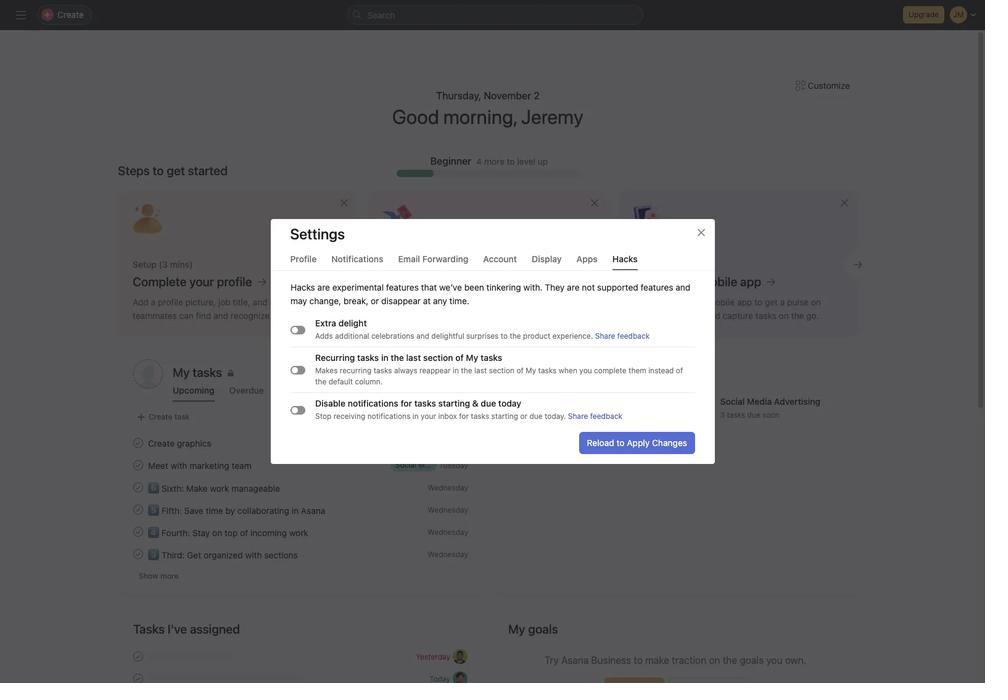 Task type: describe. For each thing, give the bounding box(es) containing it.
inbox
[[438, 412, 457, 421]]

makes
[[315, 366, 338, 375]]

6️⃣ sixth: make work manageable
[[148, 483, 280, 493]]

wednesday button for 6️⃣ sixth: make work manageable
[[428, 483, 468, 492]]

manageable
[[232, 483, 280, 493]]

graphics
[[177, 438, 211, 448]]

try
[[545, 655, 559, 666]]

3️⃣ third: get organized with sections
[[148, 550, 298, 560]]

scroll card carousel right image
[[854, 260, 863, 270]]

them
[[629, 366, 646, 375]]

to inside beginner 4 more to level up
[[507, 156, 515, 166]]

email forwarding
[[398, 254, 469, 264]]

2 features from the left
[[641, 282, 673, 293]]

forwarding
[[423, 254, 469, 264]]

profile
[[290, 254, 317, 264]]

0 vertical spatial work
[[210, 483, 229, 493]]

notifications button
[[332, 254, 384, 270]]

they
[[545, 282, 565, 293]]

or inside disable notifications for tasks starting & due today stop receiving notifications in your inbox for tasks starting or due today. share feedback
[[520, 412, 527, 421]]

create for create graphics
[[148, 438, 175, 448]]

in right reappear
[[453, 366, 459, 375]]

fifth:
[[162, 505, 182, 516]]

tinkering
[[486, 282, 521, 293]]

collaborating
[[238, 505, 289, 516]]

not
[[582, 282, 595, 293]]

any
[[433, 296, 447, 306]]

profile button
[[290, 254, 317, 270]]

apps
[[577, 254, 598, 264]]

wednesday button for 3️⃣ third: get organized with sections
[[428, 550, 468, 559]]

feedback inside extra delight adds additional celebrations and delightful surprises to the product experience. share feedback
[[617, 331, 650, 341]]

goals
[[740, 655, 764, 666]]

4
[[477, 156, 482, 166]]

jeremy
[[521, 105, 584, 128]]

beginner 4 more to level up
[[431, 156, 548, 167]]

surprises
[[466, 331, 499, 341]]

4️⃣
[[148, 527, 159, 538]]

meet
[[148, 460, 168, 471]]

disable notifications for tasks starting & due today stop receiving notifications in your inbox for tasks starting or due today. share feedback
[[315, 398, 623, 421]]

hacks for hacks are experimental features that we've been tinkering with. they are not supported features and may change, break, or disappear at any time.
[[290, 282, 315, 293]]

4️⃣ fourth: stay on top of incoming work
[[148, 527, 309, 538]]

account button
[[483, 254, 517, 270]]

3️⃣
[[148, 550, 159, 560]]

social media advertising
[[396, 460, 481, 470]]

0 horizontal spatial with
[[171, 460, 187, 471]]

completed checkbox for 5️⃣
[[131, 502, 146, 517]]

completed checkbox for 3️⃣
[[131, 547, 146, 562]]

my tasks link
[[173, 364, 468, 381]]

add profile photo image
[[133, 359, 163, 389]]

show more
[[139, 572, 179, 581]]

morning,
[[444, 105, 517, 128]]

the left the goals
[[723, 655, 738, 666]]

november
[[484, 90, 532, 101]]

customize button
[[788, 75, 859, 97]]

social media advertising 3 tasks due soon
[[721, 396, 821, 420]]

share feedback link for today
[[568, 412, 623, 421]]

settings
[[290, 225, 345, 243]]

to inside extra delight adds additional celebrations and delightful surprises to the product experience. share feedback
[[501, 331, 508, 341]]

in inside disable notifications for tasks starting & due today stop receiving notifications in your inbox for tasks starting or due today. share feedback
[[412, 412, 419, 421]]

reload to apply changes
[[587, 438, 687, 448]]

the right reappear
[[461, 366, 472, 375]]

recurring
[[315, 352, 355, 363]]

0 horizontal spatial section
[[423, 352, 453, 363]]

completed image for 3️⃣
[[131, 547, 146, 562]]

fourth:
[[162, 527, 190, 538]]

switch for disable notifications for tasks starting & due today
[[290, 406, 305, 414]]

meet with marketing team
[[148, 460, 252, 471]]

social media advertising link
[[391, 459, 481, 472]]

the down makes
[[315, 377, 326, 386]]

1 horizontal spatial with
[[245, 550, 262, 560]]

5️⃣ fifth: save time by collaborating in asana
[[148, 505, 326, 516]]

product
[[523, 331, 551, 341]]

thursday, november 2 good morning, jeremy
[[392, 90, 584, 128]]

disable
[[315, 398, 345, 409]]

advertising for social media advertising
[[442, 460, 481, 470]]

completed image for 5️⃣
[[131, 502, 146, 517]]

the inside extra delight adds additional celebrations and delightful surprises to the product experience. share feedback
[[510, 331, 521, 341]]

completed button
[[279, 385, 324, 402]]

to right steps at the top of the page
[[153, 164, 164, 178]]

Completed checkbox
[[131, 436, 146, 451]]

media for social media advertising 3 tasks due soon
[[747, 396, 772, 407]]

and inside hacks are experimental features that we've been tinkering with. they are not supported features and may change, break, or disappear at any time.
[[676, 282, 691, 293]]

time.
[[449, 296, 469, 306]]

get started
[[167, 164, 228, 178]]

you inside recurring tasks in the last section of my tasks makes recurring tasks always reappear in the last section of my tasks when you complete them instead of the default column.
[[579, 366, 592, 375]]

task
[[175, 412, 190, 422]]

notifications
[[332, 254, 384, 264]]

create task button
[[133, 409, 193, 426]]

good
[[392, 105, 439, 128]]

1 horizontal spatial last
[[474, 366, 487, 375]]

tasks up recurring
[[357, 352, 379, 363]]

receiving
[[333, 412, 365, 421]]

show more button
[[133, 568, 184, 585]]

1 vertical spatial notifications
[[367, 412, 410, 421]]

been
[[464, 282, 484, 293]]

completed checkbox for 4️⃣
[[131, 525, 146, 539]]

share feedback link for surprises
[[595, 331, 650, 341]]

tuesday button
[[439, 461, 468, 470]]

business
[[592, 655, 632, 666]]

recurring tasks in the last section of my tasks makes recurring tasks always reappear in the last section of my tasks when you complete them instead of the default column.
[[315, 352, 683, 386]]

tasks down the surprises
[[481, 352, 502, 363]]

make
[[186, 483, 208, 493]]

1 horizontal spatial section
[[489, 366, 514, 375]]

experimental
[[332, 282, 384, 293]]

share inside extra delight adds additional celebrations and delightful surprises to the product experience. share feedback
[[595, 331, 615, 341]]

recurring
[[340, 366, 371, 375]]

media for social media advertising
[[419, 460, 440, 470]]

incoming
[[251, 527, 287, 538]]

completed image for meet
[[131, 458, 146, 473]]

completed checkbox for 6️⃣
[[131, 480, 146, 495]]

more inside beginner 4 more to level up
[[485, 156, 505, 166]]

upgrade
[[909, 10, 939, 19]]

own.
[[786, 655, 807, 666]]

0 horizontal spatial on
[[212, 527, 222, 538]]

tasks up "your"
[[414, 398, 436, 409]]

5️⃣
[[148, 505, 159, 516]]

1 horizontal spatial due
[[530, 412, 543, 421]]

share inside disable notifications for tasks starting & due today stop receiving notifications in your inbox for tasks starting or due today. share feedback
[[568, 412, 588, 421]]

my goals
[[509, 622, 558, 636]]

display button
[[532, 254, 562, 270]]

complete
[[594, 366, 627, 375]]

0 vertical spatial last
[[406, 352, 421, 363]]

tasks up column.
[[374, 366, 392, 375]]

stop
[[315, 412, 331, 421]]

1 are from the left
[[317, 282, 330, 293]]

completed image for 4️⃣
[[131, 525, 146, 539]]

1 vertical spatial work
[[289, 527, 309, 538]]

sixth:
[[162, 483, 184, 493]]

today.
[[545, 412, 566, 421]]

wednesday button for 4️⃣ fourth: stay on top of incoming work
[[428, 527, 468, 537]]

delightful
[[431, 331, 464, 341]]

top
[[225, 527, 238, 538]]

by
[[226, 505, 235, 516]]

completed checkbox for meet
[[131, 458, 146, 473]]



Task type: locate. For each thing, give the bounding box(es) containing it.
are up change,
[[317, 282, 330, 293]]

1 horizontal spatial hacks
[[613, 254, 638, 264]]

advertising
[[775, 396, 821, 407], [442, 460, 481, 470]]

we've
[[439, 282, 462, 293]]

to
[[507, 156, 515, 166], [153, 164, 164, 178], [501, 331, 508, 341], [617, 438, 625, 448], [634, 655, 643, 666]]

0 horizontal spatial media
[[419, 460, 440, 470]]

media inside social media advertising 3 tasks due soon
[[747, 396, 772, 407]]

asana
[[301, 505, 326, 516], [562, 655, 589, 666]]

1 horizontal spatial media
[[747, 396, 772, 407]]

hacks are experimental features that we've been tinkering with. they are not supported features and may change, break, or disappear at any time.
[[290, 282, 691, 306]]

due left the today.
[[530, 412, 543, 421]]

in left "your"
[[412, 412, 419, 421]]

hacks button
[[613, 254, 638, 270]]

0 horizontal spatial asana
[[301, 505, 326, 516]]

1 horizontal spatial on
[[709, 655, 721, 666]]

or down today
[[520, 412, 527, 421]]

my down 'product'
[[526, 366, 536, 375]]

due
[[481, 398, 496, 409], [748, 411, 761, 420], [530, 412, 543, 421]]

1 horizontal spatial work
[[289, 527, 309, 538]]

3 wednesday from the top
[[428, 527, 468, 537]]

i've assigned
[[168, 622, 240, 636]]

5 completed checkbox from the top
[[131, 547, 146, 562]]

due left soon
[[748, 411, 761, 420]]

1 vertical spatial last
[[474, 366, 487, 375]]

of
[[455, 352, 464, 363], [517, 366, 524, 375], [676, 366, 683, 375], [240, 527, 248, 538]]

1 wednesday button from the top
[[428, 483, 468, 492]]

of up today
[[517, 366, 524, 375]]

1 completed image from the top
[[131, 436, 146, 451]]

tasks left "when"
[[538, 366, 557, 375]]

default
[[328, 377, 353, 386]]

3 completed image from the top
[[131, 502, 146, 517]]

overdue
[[229, 385, 264, 396]]

try asana business to make traction on the goals you own.
[[545, 655, 807, 666]]

social left tuesday on the bottom of the page
[[396, 460, 417, 470]]

1 vertical spatial hacks
[[290, 282, 315, 293]]

0 vertical spatial on
[[212, 527, 222, 538]]

with down incoming
[[245, 550, 262, 560]]

0 horizontal spatial due
[[481, 398, 496, 409]]

0 horizontal spatial you
[[579, 366, 592, 375]]

that
[[421, 282, 437, 293]]

0 vertical spatial completed image
[[131, 458, 146, 473]]

1 vertical spatial share
[[568, 412, 588, 421]]

0 vertical spatial my
[[466, 352, 478, 363]]

share feedback link up reload
[[568, 412, 623, 421]]

upgrade button
[[904, 6, 945, 23]]

with.
[[523, 282, 543, 293]]

of down delightful
[[455, 352, 464, 363]]

for
[[401, 398, 412, 409], [459, 412, 469, 421]]

tasks right '3'
[[727, 411, 746, 420]]

1 vertical spatial for
[[459, 412, 469, 421]]

0 horizontal spatial features
[[386, 282, 419, 293]]

Completed checkbox
[[131, 458, 146, 473], [131, 480, 146, 495], [131, 502, 146, 517], [131, 525, 146, 539], [131, 547, 146, 562]]

completed checkbox left 5️⃣
[[131, 502, 146, 517]]

team
[[232, 460, 252, 471]]

on left top
[[212, 527, 222, 538]]

close image
[[696, 228, 706, 238]]

you
[[579, 366, 592, 375], [767, 655, 783, 666]]

2 completed image from the top
[[131, 525, 146, 539]]

may
[[290, 296, 307, 306]]

hacks for hacks
[[613, 254, 638, 264]]

1 vertical spatial more
[[160, 572, 179, 581]]

social inside social media advertising 3 tasks due soon
[[721, 396, 745, 407]]

1 vertical spatial switch
[[290, 366, 305, 374]]

steps to get started
[[118, 164, 228, 178]]

0 vertical spatial for
[[401, 398, 412, 409]]

section
[[423, 352, 453, 363], [489, 366, 514, 375]]

tasks i've assigned
[[133, 622, 240, 636]]

social up '3'
[[721, 396, 745, 407]]

feedback up 'them'
[[617, 331, 650, 341]]

in right collaborating
[[292, 505, 299, 516]]

social for social media advertising 3 tasks due soon
[[721, 396, 745, 407]]

0 horizontal spatial starting
[[438, 398, 470, 409]]

0 vertical spatial more
[[485, 156, 505, 166]]

1 vertical spatial completed image
[[131, 525, 146, 539]]

more inside button
[[160, 572, 179, 581]]

third:
[[162, 550, 185, 560]]

completed image for create
[[131, 436, 146, 451]]

reappear
[[419, 366, 451, 375]]

2 horizontal spatial due
[[748, 411, 761, 420]]

section up today
[[489, 366, 514, 375]]

media up soon
[[747, 396, 772, 407]]

are left not
[[567, 282, 580, 293]]

completed image left 3️⃣
[[131, 547, 146, 562]]

0 vertical spatial feedback
[[617, 331, 650, 341]]

0 horizontal spatial or
[[371, 296, 379, 306]]

create left task
[[149, 412, 173, 422]]

4 completed image from the top
[[131, 547, 146, 562]]

apps button
[[577, 254, 598, 270]]

wednesday for 5️⃣ fifth: save time by collaborating in asana
[[428, 505, 468, 514]]

1 horizontal spatial share
[[595, 331, 615, 341]]

switch
[[290, 326, 305, 334], [290, 366, 305, 374], [290, 406, 305, 414]]

0 vertical spatial starting
[[438, 398, 470, 409]]

instead
[[648, 366, 674, 375]]

notifications right receiving
[[367, 412, 410, 421]]

completed image left 'meet'
[[131, 458, 146, 473]]

you right "when"
[[579, 366, 592, 375]]

adds
[[315, 331, 333, 341]]

2 vertical spatial switch
[[290, 406, 305, 414]]

hacks up supported
[[613, 254, 638, 264]]

1 vertical spatial starting
[[491, 412, 518, 421]]

0 vertical spatial you
[[579, 366, 592, 375]]

my
[[466, 352, 478, 363], [526, 366, 536, 375]]

tasks down &
[[471, 412, 489, 421]]

social inside social media advertising link
[[396, 460, 417, 470]]

and inside extra delight adds additional celebrations and delightful surprises to the product experience. share feedback
[[416, 331, 429, 341]]

3 completed checkbox from the top
[[131, 502, 146, 517]]

to right the surprises
[[501, 331, 508, 341]]

switch for recurring tasks in the last section of my tasks
[[290, 366, 305, 374]]

2 completed checkbox from the top
[[131, 480, 146, 495]]

0 vertical spatial hacks
[[613, 254, 638, 264]]

0 vertical spatial or
[[371, 296, 379, 306]]

notifications down column.
[[348, 398, 398, 409]]

0 horizontal spatial advertising
[[442, 460, 481, 470]]

1 vertical spatial media
[[419, 460, 440, 470]]

0 vertical spatial advertising
[[775, 396, 821, 407]]

0 vertical spatial media
[[747, 396, 772, 407]]

of right instead
[[676, 366, 683, 375]]

share feedback link up complete
[[595, 331, 650, 341]]

hacks up the may
[[290, 282, 315, 293]]

level
[[518, 156, 536, 166]]

1 vertical spatial on
[[709, 655, 721, 666]]

the left 'product'
[[510, 331, 521, 341]]

share right experience. in the right of the page
[[595, 331, 615, 341]]

completed checkbox left 4️⃣
[[131, 525, 146, 539]]

4 wednesday from the top
[[428, 550, 468, 559]]

stay
[[193, 527, 210, 538]]

feedback
[[617, 331, 650, 341], [590, 412, 623, 421]]

0 horizontal spatial social
[[396, 460, 417, 470]]

more right show
[[160, 572, 179, 581]]

1 horizontal spatial asana
[[562, 655, 589, 666]]

advertising inside social media advertising 3 tasks due soon
[[775, 396, 821, 407]]

asana right collaborating
[[301, 505, 326, 516]]

apply
[[627, 438, 650, 448]]

1 horizontal spatial for
[[459, 412, 469, 421]]

celebrations
[[371, 331, 414, 341]]

2 completed image from the top
[[131, 480, 146, 495]]

1 horizontal spatial features
[[641, 282, 673, 293]]

extra delight adds additional celebrations and delightful surprises to the product experience. share feedback
[[315, 318, 650, 341]]

1 completed image from the top
[[131, 458, 146, 473]]

0 vertical spatial asana
[[301, 505, 326, 516]]

1 horizontal spatial more
[[485, 156, 505, 166]]

0 vertical spatial and
[[676, 282, 691, 293]]

create up 'meet'
[[148, 438, 175, 448]]

social for social media advertising
[[396, 460, 417, 470]]

with
[[171, 460, 187, 471], [245, 550, 262, 560]]

create for create task
[[149, 412, 173, 422]]

1 horizontal spatial advertising
[[775, 396, 821, 407]]

tasks
[[133, 622, 165, 636]]

0 horizontal spatial more
[[160, 572, 179, 581]]

0 vertical spatial section
[[423, 352, 453, 363]]

create project link
[[509, 389, 676, 428]]

1 vertical spatial create
[[148, 438, 175, 448]]

1 vertical spatial you
[[767, 655, 783, 666]]

asana right try
[[562, 655, 589, 666]]

switch left the adds
[[290, 326, 305, 334]]

to left make
[[634, 655, 643, 666]]

1 horizontal spatial my
[[526, 366, 536, 375]]

1 horizontal spatial social
[[721, 396, 745, 407]]

in down the celebrations
[[381, 352, 388, 363]]

1 horizontal spatial or
[[520, 412, 527, 421]]

more right 4
[[485, 156, 505, 166]]

last
[[406, 352, 421, 363], [474, 366, 487, 375]]

&
[[472, 398, 478, 409]]

sections
[[264, 550, 298, 560]]

completed checkbox left 'meet'
[[131, 458, 146, 473]]

0 horizontal spatial last
[[406, 352, 421, 363]]

with right 'meet'
[[171, 460, 187, 471]]

experience.
[[553, 331, 593, 341]]

create graphics
[[148, 438, 211, 448]]

column.
[[355, 377, 383, 386]]

share
[[595, 331, 615, 341], [568, 412, 588, 421]]

break,
[[343, 296, 368, 306]]

switch up completed
[[290, 366, 305, 374]]

completed image
[[131, 436, 146, 451], [131, 480, 146, 495], [131, 502, 146, 517], [131, 547, 146, 562]]

1 horizontal spatial are
[[567, 282, 580, 293]]

organized
[[204, 550, 243, 560]]

3 wednesday button from the top
[[428, 527, 468, 537]]

1 vertical spatial feedback
[[590, 412, 623, 421]]

make
[[646, 655, 670, 666]]

today
[[498, 398, 521, 409]]

1 vertical spatial my
[[526, 366, 536, 375]]

wednesday for 6️⃣ sixth: make work manageable
[[428, 483, 468, 492]]

customize
[[808, 80, 850, 91]]

0 horizontal spatial hacks
[[290, 282, 315, 293]]

share right the today.
[[568, 412, 588, 421]]

completed checkbox left 3️⃣
[[131, 547, 146, 562]]

0 horizontal spatial are
[[317, 282, 330, 293]]

1 vertical spatial with
[[245, 550, 262, 560]]

switch down completed button
[[290, 406, 305, 414]]

wednesday button for 5️⃣ fifth: save time by collaborating in asana
[[428, 505, 468, 514]]

feedback up reload
[[590, 412, 623, 421]]

overdue button
[[229, 385, 264, 402]]

feedback inside disable notifications for tasks starting & due today stop receiving notifications in your inbox for tasks starting or due today. share feedback
[[590, 412, 623, 421]]

account
[[483, 254, 517, 264]]

reload
[[587, 438, 614, 448]]

1 vertical spatial and
[[416, 331, 429, 341]]

advertising down inbox
[[442, 460, 481, 470]]

completed checkbox left 6️⃣
[[131, 480, 146, 495]]

switch for extra delight
[[290, 326, 305, 334]]

completed image
[[131, 458, 146, 473], [131, 525, 146, 539]]

section up reappear
[[423, 352, 453, 363]]

tuesday
[[439, 461, 468, 470]]

2 are from the left
[[567, 282, 580, 293]]

always
[[394, 366, 417, 375]]

to inside reload to apply changes button
[[617, 438, 625, 448]]

features right supported
[[641, 282, 673, 293]]

soon
[[763, 411, 780, 420]]

media down "your"
[[419, 460, 440, 470]]

2 wednesday from the top
[[428, 505, 468, 514]]

0 vertical spatial share
[[595, 331, 615, 341]]

projects
[[509, 364, 554, 379]]

4 completed checkbox from the top
[[131, 525, 146, 539]]

you left the own.
[[767, 655, 783, 666]]

1 switch from the top
[[290, 326, 305, 334]]

2 wednesday button from the top
[[428, 505, 468, 514]]

create
[[149, 412, 173, 422], [148, 438, 175, 448]]

or right break,
[[371, 296, 379, 306]]

starting down today
[[491, 412, 518, 421]]

1 horizontal spatial starting
[[491, 412, 518, 421]]

hacks
[[613, 254, 638, 264], [290, 282, 315, 293]]

the
[[510, 331, 521, 341], [391, 352, 404, 363], [461, 366, 472, 375], [315, 377, 326, 386], [723, 655, 738, 666]]

1 wednesday from the top
[[428, 483, 468, 492]]

1 vertical spatial section
[[489, 366, 514, 375]]

last up "always"
[[406, 352, 421, 363]]

work up sections
[[289, 527, 309, 538]]

1 vertical spatial advertising
[[442, 460, 481, 470]]

my down the surprises
[[466, 352, 478, 363]]

3 switch from the top
[[290, 406, 305, 414]]

1 vertical spatial social
[[396, 460, 417, 470]]

completed image down create task button
[[131, 436, 146, 451]]

to left apply
[[617, 438, 625, 448]]

completed image left 5️⃣
[[131, 502, 146, 517]]

0 horizontal spatial share
[[568, 412, 588, 421]]

or inside hacks are experimental features that we've been tinkering with. they are not supported features and may change, break, or disappear at any time.
[[371, 296, 379, 306]]

traction
[[672, 655, 707, 666]]

in
[[381, 352, 388, 363], [453, 366, 459, 375], [412, 412, 419, 421], [292, 505, 299, 516]]

to left level
[[507, 156, 515, 166]]

0 vertical spatial switch
[[290, 326, 305, 334]]

features up disappear
[[386, 282, 419, 293]]

1 features from the left
[[386, 282, 419, 293]]

0 horizontal spatial and
[[416, 331, 429, 341]]

1 vertical spatial or
[[520, 412, 527, 421]]

4 wednesday button from the top
[[428, 550, 468, 559]]

on right traction
[[709, 655, 721, 666]]

0 vertical spatial share feedback link
[[595, 331, 650, 341]]

0 horizontal spatial for
[[401, 398, 412, 409]]

due inside social media advertising 3 tasks due soon
[[748, 411, 761, 420]]

advertising for social media advertising 3 tasks due soon
[[775, 396, 821, 407]]

0 vertical spatial notifications
[[348, 398, 398, 409]]

yesterday
[[416, 652, 451, 661]]

display
[[532, 254, 562, 264]]

the up "always"
[[391, 352, 404, 363]]

work
[[210, 483, 229, 493], [289, 527, 309, 538]]

due right &
[[481, 398, 496, 409]]

wednesday
[[428, 483, 468, 492], [428, 505, 468, 514], [428, 527, 468, 537], [428, 550, 468, 559]]

for right inbox
[[459, 412, 469, 421]]

completed image left 6️⃣
[[131, 480, 146, 495]]

0 vertical spatial create
[[149, 412, 173, 422]]

completed image left 4️⃣
[[131, 525, 146, 539]]

work right make
[[210, 483, 229, 493]]

tasks inside social media advertising 3 tasks due soon
[[727, 411, 746, 420]]

0 horizontal spatial work
[[210, 483, 229, 493]]

wednesday for 3️⃣ third: get organized with sections
[[428, 550, 468, 559]]

completed image for 6️⃣
[[131, 480, 146, 495]]

save
[[184, 505, 204, 516]]

1 vertical spatial share feedback link
[[568, 412, 623, 421]]

last up &
[[474, 366, 487, 375]]

create task
[[149, 412, 190, 422]]

my tasks
[[173, 365, 222, 380]]

advertising up soon
[[775, 396, 821, 407]]

0 vertical spatial with
[[171, 460, 187, 471]]

1 horizontal spatial and
[[676, 282, 691, 293]]

1 horizontal spatial you
[[767, 655, 783, 666]]

of right top
[[240, 527, 248, 538]]

0 vertical spatial social
[[721, 396, 745, 407]]

for down "always"
[[401, 398, 412, 409]]

0 horizontal spatial my
[[466, 352, 478, 363]]

1 completed checkbox from the top
[[131, 458, 146, 473]]

2 switch from the top
[[290, 366, 305, 374]]

hacks inside hacks are experimental features that we've been tinkering with. they are not supported features and may change, break, or disappear at any time.
[[290, 282, 315, 293]]

create inside create task button
[[149, 412, 173, 422]]

wednesday for 4️⃣ fourth: stay on top of incoming work
[[428, 527, 468, 537]]

up
[[538, 156, 548, 166]]

starting up inbox
[[438, 398, 470, 409]]

reload to apply changes button
[[579, 432, 695, 454]]

1 vertical spatial asana
[[562, 655, 589, 666]]



Task type: vqa. For each thing, say whether or not it's contained in the screenshot.
Filter dropdown button
no



